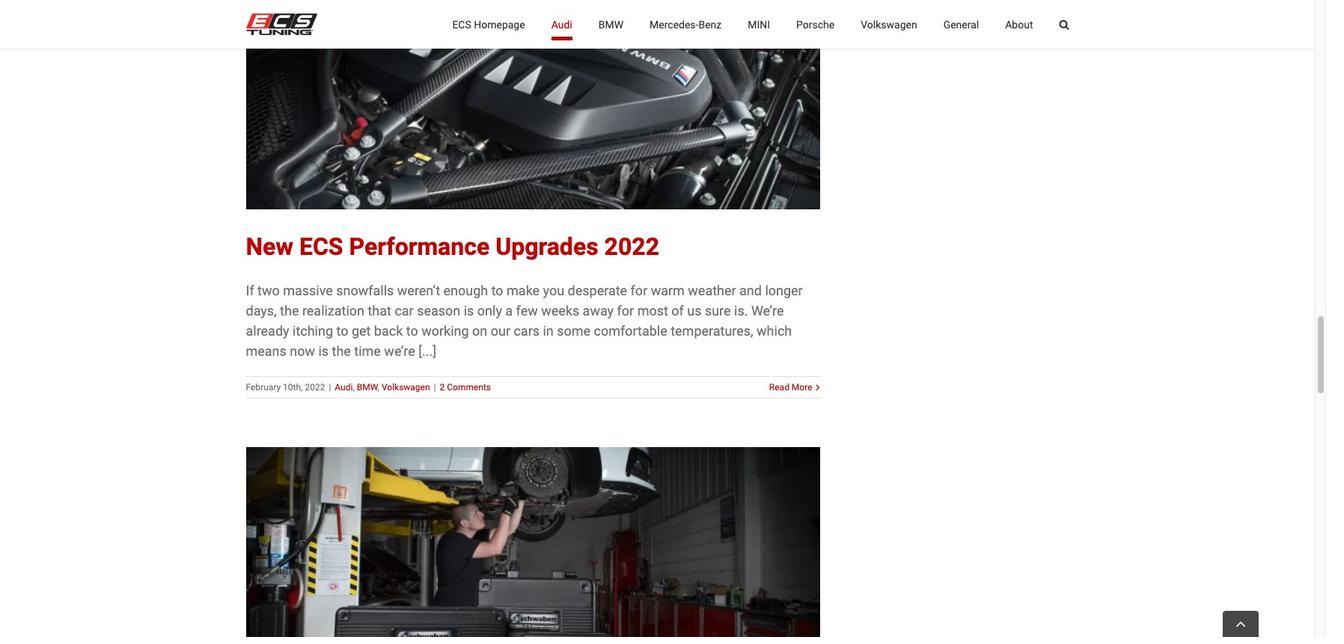 Task type: vqa. For each thing, say whether or not it's contained in the screenshot.
SYSTEM
no



Task type: locate. For each thing, give the bounding box(es) containing it.
time
[[354, 344, 381, 359]]

for up 'comfortable'
[[617, 303, 634, 319]]

the down massive
[[280, 303, 299, 319]]

1 vertical spatial 2022
[[305, 383, 325, 393]]

only
[[478, 303, 502, 319]]

our
[[491, 324, 511, 339]]

to down car
[[406, 324, 418, 339]]

working
[[422, 324, 469, 339]]

2 , from the left
[[378, 383, 380, 393]]

1 horizontal spatial audi
[[552, 18, 573, 30]]

comments
[[447, 383, 491, 393]]

bmw link down time
[[357, 383, 378, 393]]

bmw left mercedes-
[[599, 18, 624, 30]]

1 horizontal spatial the
[[332, 344, 351, 359]]

sure
[[705, 303, 731, 319]]

audi right "homepage"
[[552, 18, 573, 30]]

is down the enough
[[464, 303, 474, 319]]

read more link
[[770, 381, 813, 395]]

bmw down time
[[357, 383, 378, 393]]

,
[[353, 383, 355, 393], [378, 383, 380, 393]]

0 vertical spatial bmw link
[[599, 0, 624, 49]]

2
[[440, 383, 445, 393]]

0 horizontal spatial |
[[329, 383, 331, 393]]

0 horizontal spatial volkswagen link
[[382, 383, 430, 393]]

bmw link
[[599, 0, 624, 49], [357, 383, 378, 393]]

1 vertical spatial audi
[[335, 383, 353, 393]]

| left 2
[[434, 383, 436, 393]]

1 , from the left
[[353, 383, 355, 393]]

ecs homepage link
[[453, 0, 525, 49]]

cars
[[514, 324, 540, 339]]

on
[[473, 324, 488, 339]]

1 horizontal spatial 2022
[[605, 233, 660, 261]]

for up most
[[631, 283, 648, 299]]

0 horizontal spatial volkswagen
[[382, 383, 430, 393]]

a
[[506, 303, 513, 319]]

0 vertical spatial volkswagen link
[[861, 0, 918, 49]]

warm
[[651, 283, 685, 299]]

for
[[631, 283, 648, 299], [617, 303, 634, 319]]

bmw
[[599, 18, 624, 30], [357, 383, 378, 393]]

0 horizontal spatial audi
[[335, 383, 353, 393]]

0 horizontal spatial bmw link
[[357, 383, 378, 393]]

upgrades
[[496, 233, 599, 261]]

1 horizontal spatial |
[[434, 383, 436, 393]]

1 vertical spatial bmw link
[[357, 383, 378, 393]]

volkswagen link
[[861, 0, 918, 49], [382, 383, 430, 393]]

1 horizontal spatial volkswagen
[[861, 18, 918, 30]]

bmw link left mercedes-
[[599, 0, 624, 49]]

already
[[246, 324, 289, 339]]

1 horizontal spatial bmw link
[[599, 0, 624, 49]]

temperatures,
[[671, 324, 754, 339]]

season
[[417, 303, 461, 319]]

0 horizontal spatial bmw
[[357, 383, 378, 393]]

1 vertical spatial ecs
[[299, 233, 343, 261]]

weather
[[688, 283, 737, 299]]

is
[[464, 303, 474, 319], [319, 344, 329, 359]]

ecs left "homepage"
[[453, 18, 472, 30]]

volkswagen link for about link
[[861, 0, 918, 49]]

audi right 10th, on the left bottom of page
[[335, 383, 353, 393]]

0 vertical spatial volkswagen
[[861, 18, 918, 30]]

ecs
[[453, 18, 472, 30], [299, 233, 343, 261]]

volkswagen link for 2 comments link
[[382, 383, 430, 393]]

0 vertical spatial audi
[[552, 18, 573, 30]]

volkswagen
[[861, 18, 918, 30], [382, 383, 430, 393]]

volkswagen link left 2
[[382, 383, 430, 393]]

1 horizontal spatial bmw
[[599, 18, 624, 30]]

audi link right 10th, on the left bottom of page
[[335, 383, 353, 393]]

is.
[[735, 303, 748, 319]]

that
[[368, 303, 392, 319]]

0 vertical spatial for
[[631, 283, 648, 299]]

1 horizontal spatial ,
[[378, 383, 380, 393]]

new ecs performance upgrades 2022 image
[[246, 0, 820, 210]]

2022 up desperate at the left top of the page
[[605, 233, 660, 261]]

volkswagen link left general
[[861, 0, 918, 49]]

volkswagen left general
[[861, 18, 918, 30]]

volkswagen left 2
[[382, 383, 430, 393]]

to up only
[[492, 283, 504, 299]]

snowfalls
[[336, 283, 394, 299]]

|
[[329, 383, 331, 393], [434, 383, 436, 393]]

to
[[492, 283, 504, 299], [337, 324, 349, 339], [406, 324, 418, 339]]

means
[[246, 344, 287, 359]]

2022
[[605, 233, 660, 261], [305, 383, 325, 393]]

ecs up massive
[[299, 233, 343, 261]]

0 vertical spatial is
[[464, 303, 474, 319]]

2022 right 10th, on the left bottom of page
[[305, 383, 325, 393]]

2 | from the left
[[434, 383, 436, 393]]

about
[[1006, 18, 1034, 30]]

most
[[638, 303, 669, 319]]

porsche link
[[797, 0, 835, 49]]

0 vertical spatial bmw
[[599, 18, 624, 30]]

1 vertical spatial audi link
[[335, 383, 353, 393]]

0 vertical spatial ecs
[[453, 18, 472, 30]]

mercedes-benz link
[[650, 0, 722, 49]]

audi link right "homepage"
[[552, 0, 573, 49]]

0 horizontal spatial is
[[319, 344, 329, 359]]

1 horizontal spatial to
[[406, 324, 418, 339]]

[...]
[[419, 344, 437, 359]]

audi
[[552, 18, 573, 30], [335, 383, 353, 393]]

some
[[557, 324, 591, 339]]

0 vertical spatial 2022
[[605, 233, 660, 261]]

homepage
[[474, 18, 525, 30]]

weren't
[[397, 283, 440, 299]]

away
[[583, 303, 614, 319]]

the
[[280, 303, 299, 319], [332, 344, 351, 359]]

1 vertical spatial volkswagen
[[382, 383, 430, 393]]

few
[[516, 303, 538, 319]]

1 horizontal spatial audi link
[[552, 0, 573, 49]]

is right now
[[319, 344, 329, 359]]

0 horizontal spatial the
[[280, 303, 299, 319]]

benz
[[699, 18, 722, 30]]

if two massive snowfalls weren't enough to make you desperate for warm weather and longer days, the realization that car season is only a few weeks away for most of us sure is. we're already itching to get back to working on our cars in some comfortable temperatures, which means now is the time we're [...]
[[246, 283, 803, 359]]

1 horizontal spatial volkswagen link
[[861, 0, 918, 49]]

the left time
[[332, 344, 351, 359]]

1 horizontal spatial is
[[464, 303, 474, 319]]

audi link
[[552, 0, 573, 49], [335, 383, 353, 393]]

more
[[792, 383, 813, 393]]

0 horizontal spatial ,
[[353, 383, 355, 393]]

| right 10th, on the left bottom of page
[[329, 383, 331, 393]]

about link
[[1006, 0, 1034, 49]]

best early black friday car parts deals + spin to win sweepstakes! image
[[246, 448, 820, 638]]

to left get
[[337, 324, 349, 339]]

1 vertical spatial volkswagen link
[[382, 383, 430, 393]]



Task type: describe. For each thing, give the bounding box(es) containing it.
itching
[[293, 324, 333, 339]]

2 horizontal spatial to
[[492, 283, 504, 299]]

ecs tuning logo image
[[246, 13, 317, 35]]

ecs homepage
[[453, 18, 525, 30]]

0 vertical spatial the
[[280, 303, 299, 319]]

realization
[[302, 303, 365, 319]]

read more
[[770, 383, 813, 393]]

make
[[507, 283, 540, 299]]

massive
[[283, 283, 333, 299]]

0 horizontal spatial ecs
[[299, 233, 343, 261]]

mercedes-
[[650, 18, 699, 30]]

porsche
[[797, 18, 835, 30]]

days,
[[246, 303, 277, 319]]

mercedes-benz
[[650, 18, 722, 30]]

10th,
[[283, 383, 303, 393]]

comfortable
[[594, 324, 668, 339]]

1 | from the left
[[329, 383, 331, 393]]

we're
[[752, 303, 784, 319]]

you
[[543, 283, 565, 299]]

we're
[[384, 344, 415, 359]]

february
[[246, 383, 281, 393]]

0 horizontal spatial to
[[337, 324, 349, 339]]

0 horizontal spatial 2022
[[305, 383, 325, 393]]

performance
[[349, 233, 490, 261]]

new ecs performance upgrades 2022
[[246, 233, 660, 261]]

2 comments link
[[440, 383, 491, 393]]

general
[[944, 18, 980, 30]]

get
[[352, 324, 371, 339]]

mini
[[748, 18, 771, 30]]

car
[[395, 303, 414, 319]]

longer
[[766, 283, 803, 299]]

new
[[246, 233, 293, 261]]

now
[[290, 344, 315, 359]]

1 vertical spatial is
[[319, 344, 329, 359]]

1 vertical spatial the
[[332, 344, 351, 359]]

general link
[[944, 0, 980, 49]]

which
[[757, 324, 792, 339]]

read
[[770, 383, 790, 393]]

0 horizontal spatial audi link
[[335, 383, 353, 393]]

of
[[672, 303, 684, 319]]

if
[[246, 283, 254, 299]]

1 vertical spatial bmw
[[357, 383, 378, 393]]

0 vertical spatial audi link
[[552, 0, 573, 49]]

two
[[258, 283, 280, 299]]

desperate
[[568, 283, 628, 299]]

1 vertical spatial for
[[617, 303, 634, 319]]

back
[[374, 324, 403, 339]]

in
[[543, 324, 554, 339]]

enough
[[444, 283, 488, 299]]

us
[[688, 303, 702, 319]]

1 horizontal spatial ecs
[[453, 18, 472, 30]]

february 10th, 2022 | audi , bmw , volkswagen | 2 comments
[[246, 383, 491, 393]]

and
[[740, 283, 762, 299]]

new ecs performance upgrades 2022 link
[[246, 233, 660, 261]]

weeks
[[541, 303, 580, 319]]

mini link
[[748, 0, 771, 49]]



